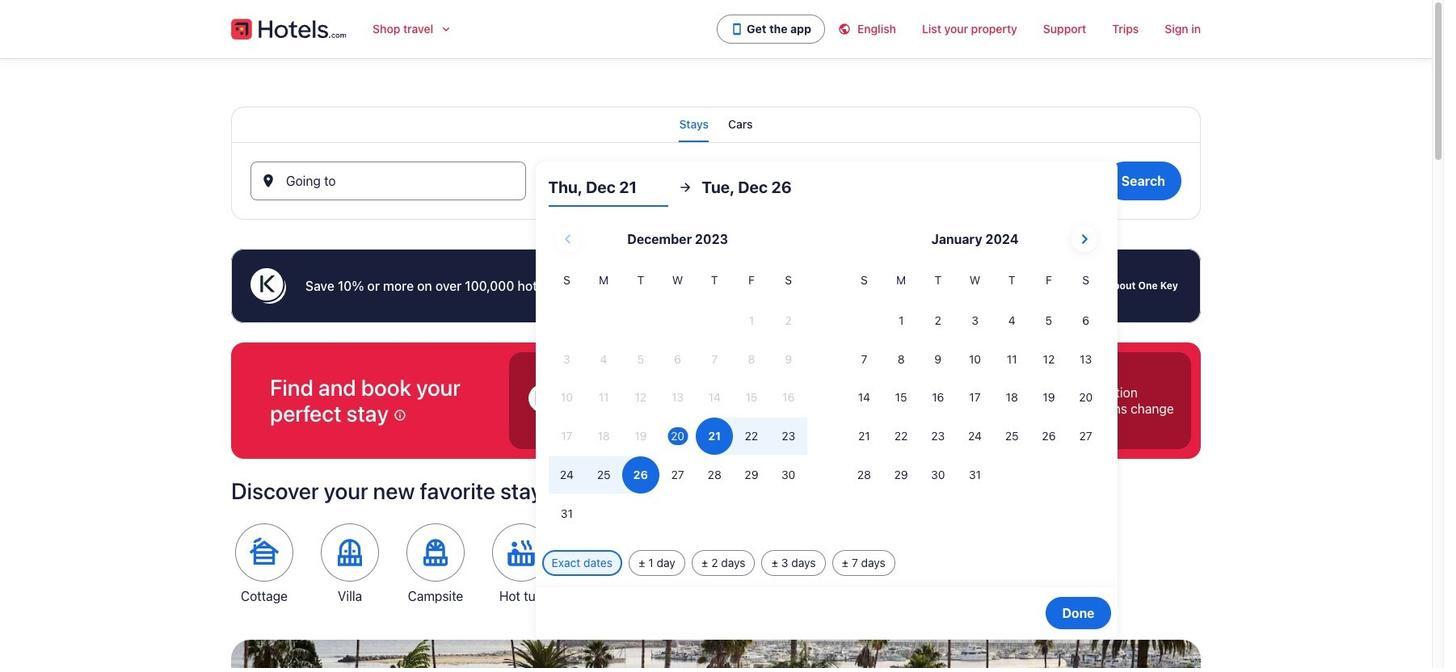 Task type: locate. For each thing, give the bounding box(es) containing it.
small image
[[838, 23, 858, 36]]

tab list
[[231, 107, 1202, 142]]

2 out of 3 element
[[740, 353, 961, 450]]

main content
[[0, 58, 1433, 669]]

application
[[549, 220, 1105, 534]]

xsmall image
[[394, 409, 407, 422]]

december 2023 element
[[549, 272, 807, 534]]



Task type: vqa. For each thing, say whether or not it's contained in the screenshot.
the 15 in the THE MARCH 2024 Element
no



Task type: describe. For each thing, give the bounding box(es) containing it.
previous month image
[[559, 230, 578, 249]]

3 out of 3 element
[[971, 353, 1192, 450]]

download the app button image
[[731, 23, 744, 36]]

1 out of 3 element
[[509, 353, 730, 450]]

today element
[[668, 428, 688, 446]]

directional image
[[678, 180, 693, 195]]

shop travel image
[[440, 23, 453, 36]]

hotels logo image
[[231, 16, 347, 42]]

next month image
[[1075, 230, 1095, 249]]

january 2024 element
[[846, 272, 1105, 496]]



